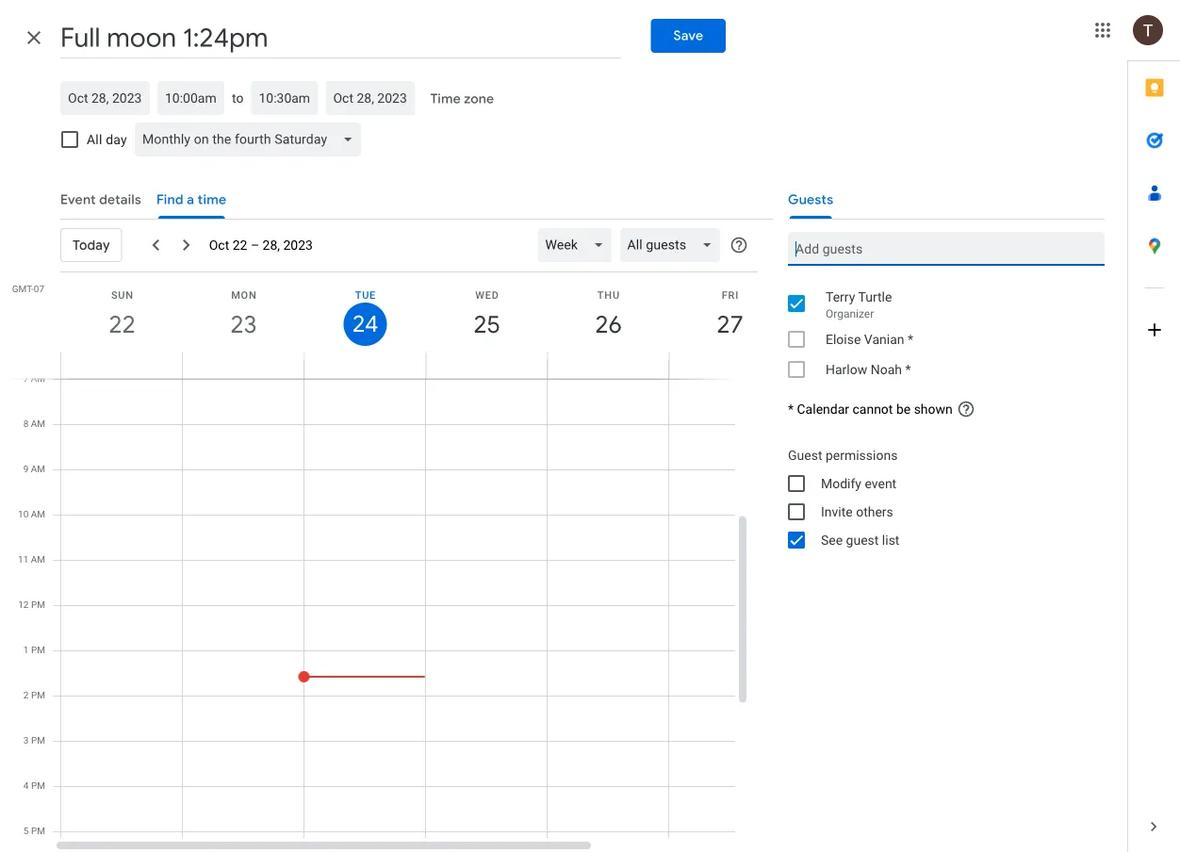 Task type: vqa. For each thing, say whether or not it's contained in the screenshot.
location
no



Task type: describe. For each thing, give the bounding box(es) containing it.
today
[[73, 237, 110, 254]]

End time text field
[[259, 87, 311, 109]]

am for 8 am
[[31, 418, 45, 430]]

permissions
[[826, 447, 898, 463]]

calendar
[[797, 401, 850, 417]]

cannot
[[853, 401, 893, 417]]

24 column header
[[304, 273, 426, 379]]

sunday, october 22 element
[[100, 303, 144, 346]]

* for harlow noah *
[[906, 362, 911, 377]]

sun 22
[[107, 289, 134, 340]]

8
[[23, 418, 29, 430]]

wed 25
[[472, 289, 499, 340]]

modify event
[[821, 476, 897, 491]]

oct 22 – 28, 2023
[[209, 237, 313, 253]]

zone
[[464, 91, 494, 108]]

5
[[23, 826, 29, 837]]

mon
[[231, 289, 257, 301]]

End date text field
[[333, 87, 408, 109]]

4 pm
[[23, 780, 45, 792]]

27 column header
[[669, 273, 791, 379]]

sun
[[111, 289, 134, 301]]

turtle
[[859, 289, 892, 305]]

thu 26
[[594, 289, 621, 340]]

organizer
[[826, 307, 874, 321]]

10
[[18, 509, 29, 520]]

26 column header
[[547, 273, 670, 379]]

see
[[821, 532, 843, 548]]

monday, october 23 element
[[222, 303, 265, 346]]

12 pm
[[18, 599, 45, 611]]

8 am
[[23, 418, 45, 430]]

23 column header
[[182, 273, 305, 379]]

2
[[23, 690, 29, 701]]

time zone button
[[423, 82, 502, 116]]

guest permissions
[[788, 447, 898, 463]]

9 am
[[23, 463, 45, 475]]

am for 7 am
[[31, 373, 45, 384]]

day
[[106, 132, 127, 147]]

2023
[[283, 237, 313, 253]]

list
[[883, 532, 900, 548]]

eloise
[[826, 331, 861, 347]]

all
[[87, 132, 102, 147]]

tue
[[355, 289, 376, 301]]

1
[[23, 645, 29, 656]]

time zone
[[430, 91, 494, 108]]

terry turtle organizer
[[826, 289, 892, 321]]

3 cell from the left
[[298, 62, 426, 853]]

save
[[674, 27, 704, 44]]

to
[[232, 90, 244, 106]]

thu
[[598, 289, 620, 301]]

thursday, october 26 element
[[587, 303, 630, 346]]

harlow noah *
[[826, 362, 911, 377]]

save button
[[651, 19, 726, 53]]

eloise vanian tree item
[[773, 324, 1105, 355]]

6 cell from the left
[[670, 62, 791, 853]]

Title text field
[[60, 17, 621, 58]]

guest
[[846, 532, 879, 548]]

23
[[229, 309, 256, 340]]

tue 24
[[351, 289, 377, 339]]

vanian
[[865, 331, 905, 347]]

gmt-07
[[12, 283, 44, 294]]

event
[[865, 476, 897, 491]]

time
[[430, 91, 461, 108]]

2 pm
[[23, 690, 45, 701]]

pm for 5 pm
[[31, 826, 45, 837]]

gmt-
[[12, 283, 34, 294]]

11
[[18, 554, 29, 565]]



Task type: locate. For each thing, give the bounding box(es) containing it.
4
[[23, 780, 29, 792]]

22 inside column header
[[107, 309, 134, 340]]

* inside the eloise vanian tree item
[[908, 331, 914, 347]]

am right 8
[[31, 418, 45, 430]]

–
[[251, 237, 259, 253]]

22 for sun 22
[[107, 309, 134, 340]]

navigation toolbar
[[60, 219, 758, 273]]

shown
[[914, 401, 953, 417]]

5 pm from the top
[[31, 780, 45, 792]]

4 am from the top
[[31, 509, 45, 520]]

1 pm from the top
[[31, 599, 45, 611]]

5 cell from the left
[[548, 62, 670, 853]]

terry turtle, organizer tree item
[[773, 285, 1105, 324]]

am for 10 am
[[31, 509, 45, 520]]

invite others
[[821, 504, 894, 520]]

friday, october 27 element
[[709, 303, 752, 346]]

* right vanian
[[908, 331, 914, 347]]

3 am from the top
[[31, 463, 45, 475]]

modify
[[821, 476, 862, 491]]

fri 27
[[716, 289, 743, 340]]

27
[[716, 309, 743, 340]]

row
[[53, 62, 913, 853]]

07
[[34, 283, 44, 294]]

pm
[[31, 599, 45, 611], [31, 645, 45, 656], [31, 690, 45, 701], [31, 735, 45, 746], [31, 780, 45, 792], [31, 826, 45, 837]]

invite
[[821, 504, 853, 520]]

0 vertical spatial *
[[908, 331, 914, 347]]

am right 7
[[31, 373, 45, 384]]

1 am from the top
[[31, 373, 45, 384]]

tab list
[[1129, 61, 1181, 801]]

9
[[23, 463, 29, 475]]

1 pm
[[23, 645, 45, 656]]

10 am
[[18, 509, 45, 520]]

pm right 2
[[31, 690, 45, 701]]

* right noah
[[906, 362, 911, 377]]

Start time text field
[[165, 87, 217, 109]]

1 vertical spatial *
[[906, 362, 911, 377]]

group containing guest permissions
[[773, 441, 1105, 554]]

pm for 4 pm
[[31, 780, 45, 792]]

3 pm
[[23, 735, 45, 746]]

pm for 3 pm
[[31, 735, 45, 746]]

am for 11 am
[[31, 554, 45, 565]]

Guests text field
[[796, 232, 1098, 266]]

22 inside navigation toolbar
[[233, 237, 247, 253]]

oct
[[209, 237, 229, 253]]

None field
[[135, 123, 369, 157], [538, 228, 620, 262], [620, 228, 728, 262], [135, 123, 369, 157], [538, 228, 620, 262], [620, 228, 728, 262]]

mon 23
[[229, 289, 257, 340]]

guest
[[788, 447, 823, 463]]

3 pm from the top
[[31, 690, 45, 701]]

pm for 12 pm
[[31, 599, 45, 611]]

am right 10
[[31, 509, 45, 520]]

1 horizontal spatial 22
[[233, 237, 247, 253]]

7 am
[[23, 373, 45, 384]]

22 left –
[[233, 237, 247, 253]]

am right the 9 at the left
[[31, 463, 45, 475]]

wednesday, october 25 element
[[465, 303, 509, 346]]

harlow
[[826, 362, 868, 377]]

pm right 4
[[31, 780, 45, 792]]

2 cell from the left
[[183, 62, 305, 853]]

pm right 12
[[31, 599, 45, 611]]

grid containing 22
[[0, 62, 914, 853]]

22
[[233, 237, 247, 253], [107, 309, 134, 340]]

0 vertical spatial 22
[[233, 237, 247, 253]]

4 cell from the left
[[426, 62, 548, 853]]

cell
[[61, 62, 183, 853], [183, 62, 305, 853], [298, 62, 426, 853], [426, 62, 548, 853], [548, 62, 670, 853], [670, 62, 791, 853]]

1 vertical spatial 22
[[107, 309, 134, 340]]

26
[[594, 309, 621, 340]]

5 am from the top
[[31, 554, 45, 565]]

am for 9 am
[[31, 463, 45, 475]]

25
[[472, 309, 499, 340]]

7
[[23, 373, 29, 384]]

* inside the harlow noah tree item
[[906, 362, 911, 377]]

pm right 1
[[31, 645, 45, 656]]

others
[[856, 504, 894, 520]]

pm for 1 pm
[[31, 645, 45, 656]]

2 am from the top
[[31, 418, 45, 430]]

22 down sun
[[107, 309, 134, 340]]

3
[[23, 735, 29, 746]]

see guest list
[[821, 532, 900, 548]]

fri
[[722, 289, 739, 301]]

* left calendar
[[788, 401, 794, 417]]

2 pm from the top
[[31, 645, 45, 656]]

pm right the 3
[[31, 735, 45, 746]]

pm for 2 pm
[[31, 690, 45, 701]]

12
[[18, 599, 29, 611]]

22 column header
[[60, 273, 183, 379]]

guests invited to this event. tree
[[773, 285, 1105, 385]]

* for eloise vanian *
[[908, 331, 914, 347]]

6 pm from the top
[[31, 826, 45, 837]]

Start date text field
[[68, 87, 142, 109]]

* calendar cannot be shown
[[788, 401, 953, 417]]

4 pm from the top
[[31, 735, 45, 746]]

*
[[908, 331, 914, 347], [906, 362, 911, 377], [788, 401, 794, 417]]

1 cell from the left
[[61, 62, 183, 853]]

eloise vanian *
[[826, 331, 914, 347]]

24
[[351, 309, 377, 339]]

pm right 5
[[31, 826, 45, 837]]

grid
[[0, 62, 914, 853]]

5 pm
[[23, 826, 45, 837]]

28,
[[263, 237, 280, 253]]

harlow noah tree item
[[773, 355, 1105, 385]]

11 am
[[18, 554, 45, 565]]

25 column header
[[425, 273, 548, 379]]

be
[[897, 401, 911, 417]]

am right 11
[[31, 554, 45, 565]]

22 for oct 22 – 28, 2023
[[233, 237, 247, 253]]

terry
[[826, 289, 856, 305]]

group
[[773, 441, 1105, 554]]

am
[[31, 373, 45, 384], [31, 418, 45, 430], [31, 463, 45, 475], [31, 509, 45, 520], [31, 554, 45, 565]]

2 vertical spatial *
[[788, 401, 794, 417]]

wed
[[475, 289, 499, 301]]

tuesday, october 24, today element
[[344, 303, 387, 346]]

noah
[[871, 362, 902, 377]]

0 horizontal spatial 22
[[107, 309, 134, 340]]

all day
[[87, 132, 127, 147]]

today button
[[60, 223, 122, 268]]



